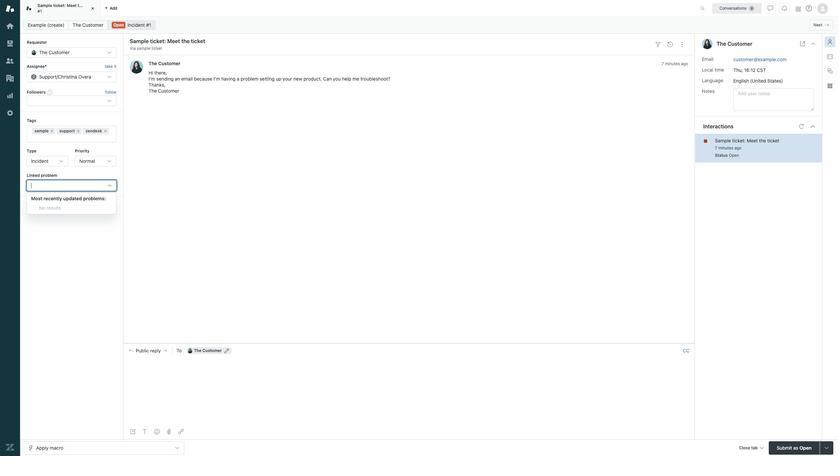 Task type: describe. For each thing, give the bounding box(es) containing it.
Subject field
[[128, 37, 651, 45]]

help
[[342, 76, 351, 82]]

thanks,
[[149, 82, 166, 88]]

type
[[27, 148, 36, 153]]

because
[[194, 76, 212, 82]]

public reply
[[136, 348, 161, 354]]

incident button
[[27, 156, 68, 167]]

customer@example.com
[[733, 56, 787, 62]]

main element
[[0, 0, 20, 456]]

hi
[[149, 70, 153, 76]]

view more details image
[[800, 41, 805, 47]]

open inside "secondary" element
[[113, 22, 124, 27]]

time
[[715, 67, 724, 72]]

next
[[814, 22, 822, 27]]

events image
[[667, 42, 673, 47]]

0 horizontal spatial 7
[[662, 61, 664, 66]]

public reply button
[[123, 344, 172, 358]]

get started image
[[6, 22, 14, 30]]

tab containing sample ticket: meet the ticket
[[20, 0, 100, 17]]

customer inside "secondary" element
[[82, 22, 103, 28]]

customer@example.com image
[[187, 348, 193, 354]]

no results
[[39, 205, 61, 211]]

remove image
[[76, 129, 80, 133]]

no
[[39, 205, 45, 211]]

christina
[[58, 74, 77, 80]]

normal button
[[75, 156, 116, 167]]

assignee*
[[27, 64, 47, 69]]

add
[[110, 6, 117, 11]]

knowledge image
[[827, 54, 833, 59]]

(create)
[[47, 22, 64, 28]]

the up hi
[[149, 61, 157, 66]]

0 horizontal spatial ago
[[681, 61, 688, 66]]

followers
[[27, 90, 46, 95]]

you
[[333, 76, 341, 82]]

notifications image
[[782, 6, 787, 11]]

follow button
[[105, 89, 116, 95]]

as
[[793, 445, 798, 451]]

draft mode image
[[130, 429, 136, 435]]

recently
[[44, 196, 62, 201]]

7 minutes ago text field
[[662, 61, 688, 66]]

remove image for zendesk
[[103, 129, 107, 133]]

cc button
[[683, 348, 690, 354]]

a
[[237, 76, 239, 82]]

remove image for sample
[[50, 129, 54, 133]]

conversations button
[[712, 3, 762, 14]]

problem inside hi there, i'm sending an email because i'm having a problem setting up your new product. can you help me troubleshoot? thanks, the customer
[[241, 76, 258, 82]]

incident #1
[[128, 22, 151, 28]]

the customer inside the requester 'element'
[[39, 50, 70, 55]]

minutes inside sample ticket: meet the ticket 7 minutes ago status open
[[718, 145, 733, 150]]

reply
[[150, 348, 161, 354]]

submit
[[777, 445, 792, 451]]

next button
[[810, 20, 833, 30]]

views image
[[6, 39, 14, 48]]

can
[[323, 76, 332, 82]]

customer left edit user image
[[203, 348, 222, 353]]

ticket: for sample ticket: meet the ticket 7 minutes ago status open
[[732, 138, 746, 143]]

zendesk support image
[[6, 4, 14, 13]]

the for sample ticket: meet the ticket #1
[[78, 3, 84, 8]]

1 horizontal spatial sample
[[137, 46, 150, 51]]

up
[[276, 76, 281, 82]]

16:12
[[744, 67, 756, 73]]

conversations
[[720, 6, 747, 11]]

sample ticket: meet the ticket #1
[[37, 3, 96, 14]]

7 minutes ago text field
[[715, 145, 742, 150]]

incident for incident #1
[[128, 22, 145, 28]]

support
[[39, 74, 57, 80]]

requester
[[27, 40, 47, 45]]

example (create) button
[[23, 20, 69, 30]]

status
[[715, 153, 728, 158]]

having
[[221, 76, 236, 82]]

get help image
[[806, 5, 812, 11]]

support
[[59, 128, 75, 133]]

customer up customer@example.com at top right
[[728, 41, 753, 47]]

zendesk products image
[[796, 7, 801, 11]]

close tab
[[739, 446, 758, 451]]

user image
[[702, 38, 713, 49]]

english (united states)
[[733, 78, 783, 83]]

updated
[[63, 196, 82, 201]]

the customer link inside "secondary" element
[[68, 20, 108, 30]]

the inside hi there, i'm sending an email because i'm having a problem setting up your new product. can you help me troubleshoot? thanks, the customer
[[149, 88, 157, 94]]

the right user icon
[[717, 41, 726, 47]]

the customer inside "secondary" element
[[73, 22, 103, 28]]

customer inside hi there, i'm sending an email because i'm having a problem setting up your new product. can you help me troubleshoot? thanks, the customer
[[158, 88, 179, 94]]

7 minutes ago
[[662, 61, 688, 66]]

apps image
[[827, 83, 833, 89]]

new
[[293, 76, 302, 82]]

close
[[739, 446, 750, 451]]

ticket for sample ticket: meet the ticket #1
[[85, 3, 96, 8]]

Add user notes text field
[[733, 88, 814, 111]]

states)
[[768, 78, 783, 83]]

submit as open
[[777, 445, 812, 451]]

1 vertical spatial the customer link
[[149, 61, 180, 66]]

overa
[[78, 74, 91, 80]]

tabs tab list
[[20, 0, 693, 17]]

1 i'm from the left
[[149, 76, 155, 82]]

followers element
[[27, 96, 116, 106]]

avatar image
[[130, 60, 143, 74]]

filter image
[[655, 42, 661, 47]]

your
[[283, 76, 292, 82]]

0 horizontal spatial sample
[[34, 128, 49, 133]]

local
[[702, 67, 713, 72]]

support / christina overa
[[39, 74, 91, 80]]

sending
[[156, 76, 174, 82]]

2 horizontal spatial open
[[800, 445, 812, 451]]

cc
[[683, 348, 690, 354]]

product.
[[304, 76, 322, 82]]

an
[[175, 76, 180, 82]]

tab
[[751, 446, 758, 451]]

setting
[[260, 76, 275, 82]]

notes
[[702, 88, 715, 94]]



Task type: vqa. For each thing, say whether or not it's contained in the screenshot.
the in sample ticket: meet the ticket 7 minutes ago status open
yes



Task type: locate. For each thing, give the bounding box(es) containing it.
add attachment image
[[166, 429, 172, 435]]

sample up 7 minutes ago text field
[[715, 138, 731, 143]]

1 horizontal spatial ago
[[735, 145, 742, 150]]

problem
[[241, 76, 258, 82], [41, 173, 57, 178]]

0 vertical spatial meet
[[67, 3, 77, 8]]

close image right view more details image
[[811, 41, 816, 47]]

1 horizontal spatial minutes
[[718, 145, 733, 150]]

0 vertical spatial problem
[[241, 76, 258, 82]]

there,
[[154, 70, 167, 76]]

local time
[[702, 67, 724, 72]]

the
[[78, 3, 84, 8], [759, 138, 766, 143]]

the inside sample ticket: meet the ticket #1
[[78, 3, 84, 8]]

i'm
[[149, 76, 155, 82], [214, 76, 220, 82]]

ticket:
[[53, 3, 66, 8], [732, 138, 746, 143]]

problem down incident popup button
[[41, 173, 57, 178]]

remove image left support
[[50, 129, 54, 133]]

remove image right the zendesk
[[103, 129, 107, 133]]

sample for sample ticket: meet the ticket 7 minutes ago status open
[[715, 138, 731, 143]]

meet inside sample ticket: meet the ticket 7 minutes ago status open
[[747, 138, 758, 143]]

meet for sample ticket: meet the ticket #1
[[67, 3, 77, 8]]

troubleshoot?
[[361, 76, 390, 82]]

1 horizontal spatial the customer link
[[149, 61, 180, 66]]

it
[[114, 64, 116, 69]]

to
[[177, 348, 182, 354]]

the customer link down sample ticket: meet the ticket #1
[[68, 20, 108, 30]]

remove image
[[50, 129, 54, 133], [103, 129, 107, 133]]

0 vertical spatial open
[[113, 22, 124, 27]]

1 vertical spatial sample
[[34, 128, 49, 133]]

me
[[353, 76, 359, 82]]

1 vertical spatial problem
[[41, 173, 57, 178]]

admin image
[[6, 109, 14, 117]]

the customer up thu,
[[717, 41, 753, 47]]

linked problem element
[[27, 180, 116, 191]]

linked problem list box
[[27, 192, 116, 214]]

0 horizontal spatial remove image
[[50, 129, 54, 133]]

0 vertical spatial ago
[[681, 61, 688, 66]]

organizations image
[[6, 74, 14, 83]]

tags
[[27, 118, 36, 123]]

open down 7 minutes ago text field
[[729, 153, 739, 158]]

edit user image
[[224, 349, 229, 353]]

the customer link
[[68, 20, 108, 30], [149, 61, 180, 66]]

insert emojis image
[[154, 429, 160, 435]]

incident up via
[[128, 22, 145, 28]]

take
[[105, 64, 113, 69]]

customers image
[[6, 57, 14, 65]]

0 vertical spatial minutes
[[665, 61, 680, 66]]

0 horizontal spatial ticket:
[[53, 3, 66, 8]]

sample for sample ticket: meet the ticket #1
[[37, 3, 52, 8]]

1 vertical spatial ticket
[[152, 46, 162, 51]]

0 vertical spatial the customer link
[[68, 20, 108, 30]]

apply
[[36, 445, 48, 451]]

minutes down events icon
[[665, 61, 680, 66]]

#1
[[37, 9, 42, 14], [146, 22, 151, 28]]

2 vertical spatial ticket
[[767, 138, 779, 143]]

meet inside sample ticket: meet the ticket #1
[[67, 3, 77, 8]]

public
[[136, 348, 149, 354]]

format text image
[[142, 429, 148, 435]]

open down add
[[113, 22, 124, 27]]

via
[[130, 46, 136, 51]]

ticket inside sample ticket: meet the ticket #1
[[85, 3, 96, 8]]

7
[[662, 61, 664, 66], [715, 145, 717, 150]]

ticket actions image
[[680, 42, 685, 47]]

the inside "secondary" element
[[73, 22, 81, 28]]

Linked problem field
[[31, 183, 104, 189]]

thu,
[[733, 67, 743, 73]]

sample
[[37, 3, 52, 8], [715, 138, 731, 143]]

1 horizontal spatial #1
[[146, 22, 151, 28]]

the customer up the "there,"
[[149, 61, 180, 66]]

problems:
[[83, 196, 106, 201]]

close image left "add" dropdown button
[[89, 5, 96, 12]]

open inside sample ticket: meet the ticket 7 minutes ago status open
[[729, 153, 739, 158]]

0 vertical spatial #1
[[37, 9, 42, 14]]

close image inside tab
[[89, 5, 96, 12]]

i'm left having
[[214, 76, 220, 82]]

cst
[[757, 67, 766, 73]]

the down sample ticket: meet the ticket #1
[[73, 22, 81, 28]]

1 horizontal spatial sample
[[715, 138, 731, 143]]

1 vertical spatial ticket:
[[732, 138, 746, 143]]

0 horizontal spatial open
[[113, 22, 124, 27]]

open right as
[[800, 445, 812, 451]]

0 horizontal spatial i'm
[[149, 76, 155, 82]]

ticket for sample ticket: meet the ticket 7 minutes ago status open
[[767, 138, 779, 143]]

0 horizontal spatial problem
[[41, 173, 57, 178]]

1 horizontal spatial the
[[759, 138, 766, 143]]

minutes up status
[[718, 145, 733, 150]]

1 horizontal spatial incident
[[128, 22, 145, 28]]

ticket: inside sample ticket: meet the ticket #1
[[53, 3, 66, 8]]

email
[[702, 56, 714, 62]]

sample inside sample ticket: meet the ticket 7 minutes ago status open
[[715, 138, 731, 143]]

sample inside sample ticket: meet the ticket #1
[[37, 3, 52, 8]]

via sample ticket
[[130, 46, 162, 51]]

take it
[[105, 64, 116, 69]]

zendesk image
[[6, 443, 14, 452]]

ago inside sample ticket: meet the ticket 7 minutes ago status open
[[735, 145, 742, 150]]

add button
[[100, 0, 121, 16]]

info on adding followers image
[[48, 90, 53, 95]]

example
[[28, 22, 46, 28]]

1 vertical spatial 7
[[715, 145, 717, 150]]

1 vertical spatial minutes
[[718, 145, 733, 150]]

0 horizontal spatial incident
[[31, 158, 48, 164]]

take it button
[[105, 63, 116, 70]]

ticket inside sample ticket: meet the ticket 7 minutes ago status open
[[767, 138, 779, 143]]

requester element
[[27, 47, 116, 58]]

1 horizontal spatial 7
[[715, 145, 717, 150]]

incident for incident
[[31, 158, 48, 164]]

the customer down sample ticket: meet the ticket #1
[[73, 22, 103, 28]]

apply macro
[[36, 445, 63, 451]]

priority
[[75, 148, 89, 153]]

sample ticket: meet the ticket 7 minutes ago status open
[[715, 138, 779, 158]]

i'm down hi
[[149, 76, 155, 82]]

7 inside sample ticket: meet the ticket 7 minutes ago status open
[[715, 145, 717, 150]]

linked problem
[[27, 173, 57, 178]]

meet
[[67, 3, 77, 8], [747, 138, 758, 143]]

the right customer@example.com icon
[[194, 348, 201, 353]]

close image
[[89, 5, 96, 12], [811, 41, 816, 47]]

customer up the "there,"
[[158, 61, 180, 66]]

the inside 'element'
[[39, 50, 47, 55]]

1 horizontal spatial problem
[[241, 76, 258, 82]]

1 vertical spatial sample
[[715, 138, 731, 143]]

1 horizontal spatial close image
[[811, 41, 816, 47]]

the inside sample ticket: meet the ticket 7 minutes ago status open
[[759, 138, 766, 143]]

interactions
[[703, 123, 734, 129]]

customer down "add" dropdown button
[[82, 22, 103, 28]]

customer context image
[[827, 39, 833, 45]]

the customer right customer@example.com icon
[[194, 348, 222, 353]]

ticket: for sample ticket: meet the ticket #1
[[53, 3, 66, 8]]

/
[[57, 74, 58, 80]]

most
[[31, 196, 42, 201]]

the customer down requester
[[39, 50, 70, 55]]

results
[[47, 205, 61, 211]]

thu, 16:12 cst
[[733, 67, 766, 73]]

displays possible ticket submission types image
[[824, 446, 829, 451]]

1 horizontal spatial ticket
[[152, 46, 162, 51]]

button displays agent's chat status as invisible. image
[[768, 6, 773, 11]]

1 vertical spatial close image
[[811, 41, 816, 47]]

language
[[702, 77, 723, 83]]

#1 up via sample ticket
[[146, 22, 151, 28]]

2 i'm from the left
[[214, 76, 220, 82]]

the customer link up the "there,"
[[149, 61, 180, 66]]

2 remove image from the left
[[103, 129, 107, 133]]

1 vertical spatial #1
[[146, 22, 151, 28]]

2 vertical spatial open
[[800, 445, 812, 451]]

sample
[[137, 46, 150, 51], [34, 128, 49, 133]]

#1 inside sample ticket: meet the ticket #1
[[37, 9, 42, 14]]

1 vertical spatial incident
[[31, 158, 48, 164]]

#1 up example
[[37, 9, 42, 14]]

incident inside popup button
[[31, 158, 48, 164]]

most recently updated problems:
[[31, 196, 106, 201]]

ticket: up (create)
[[53, 3, 66, 8]]

0 horizontal spatial the
[[78, 3, 84, 8]]

0 horizontal spatial minutes
[[665, 61, 680, 66]]

incident down type
[[31, 158, 48, 164]]

0 horizontal spatial the customer link
[[68, 20, 108, 30]]

the for sample ticket: meet the ticket 7 minutes ago status open
[[759, 138, 766, 143]]

1 vertical spatial meet
[[747, 138, 758, 143]]

sample up example (create)
[[37, 3, 52, 8]]

1 horizontal spatial ticket:
[[732, 138, 746, 143]]

example (create)
[[28, 22, 64, 28]]

0 vertical spatial close image
[[89, 5, 96, 12]]

reporting image
[[6, 91, 14, 100]]

0 vertical spatial sample
[[37, 3, 52, 8]]

hi there, i'm sending an email because i'm having a problem setting up your new product. can you help me troubleshoot? thanks, the customer
[[149, 70, 390, 94]]

the down thanks,
[[149, 88, 157, 94]]

meet for sample ticket: meet the ticket 7 minutes ago status open
[[747, 138, 758, 143]]

linked
[[27, 173, 40, 178]]

0 vertical spatial incident
[[128, 22, 145, 28]]

ticket: inside sample ticket: meet the ticket 7 minutes ago status open
[[732, 138, 746, 143]]

1 vertical spatial open
[[729, 153, 739, 158]]

1 vertical spatial ago
[[735, 145, 742, 150]]

1 horizontal spatial meet
[[747, 138, 758, 143]]

incident inside "secondary" element
[[128, 22, 145, 28]]

customer down sending
[[158, 88, 179, 94]]

0 horizontal spatial ticket
[[85, 3, 96, 8]]

1 remove image from the left
[[50, 129, 54, 133]]

0 vertical spatial ticket
[[85, 3, 96, 8]]

assignee* element
[[27, 72, 116, 82]]

normal
[[79, 158, 95, 164]]

secondary element
[[20, 18, 838, 32]]

1 horizontal spatial remove image
[[103, 129, 107, 133]]

0 vertical spatial ticket:
[[53, 3, 66, 8]]

problem right a on the top of page
[[241, 76, 258, 82]]

customer up /
[[49, 50, 70, 55]]

zendesk
[[86, 128, 102, 133]]

the
[[73, 22, 81, 28], [717, 41, 726, 47], [39, 50, 47, 55], [149, 61, 157, 66], [149, 88, 157, 94], [194, 348, 201, 353]]

0 horizontal spatial close image
[[89, 5, 96, 12]]

hide composer image
[[406, 341, 412, 346]]

1 horizontal spatial i'm
[[214, 76, 220, 82]]

add link (cmd k) image
[[178, 429, 184, 435]]

ago
[[681, 61, 688, 66], [735, 145, 742, 150]]

0 vertical spatial sample
[[137, 46, 150, 51]]

the down requester
[[39, 50, 47, 55]]

1 horizontal spatial open
[[729, 153, 739, 158]]

0 horizontal spatial #1
[[37, 9, 42, 14]]

tab
[[20, 0, 100, 17]]

0 vertical spatial 7
[[662, 61, 664, 66]]

0 horizontal spatial sample
[[37, 3, 52, 8]]

macro
[[50, 445, 63, 451]]

the customer
[[73, 22, 103, 28], [717, 41, 753, 47], [39, 50, 70, 55], [149, 61, 180, 66], [194, 348, 222, 353]]

email
[[181, 76, 193, 82]]

(united
[[750, 78, 766, 83]]

sample right via
[[137, 46, 150, 51]]

1 vertical spatial the
[[759, 138, 766, 143]]

follow
[[105, 90, 116, 95]]

0 horizontal spatial meet
[[67, 3, 77, 8]]

#1 inside "secondary" element
[[146, 22, 151, 28]]

ticket
[[85, 3, 96, 8], [152, 46, 162, 51], [767, 138, 779, 143]]

customer inside the requester 'element'
[[49, 50, 70, 55]]

0 vertical spatial the
[[78, 3, 84, 8]]

ticket: up 7 minutes ago text field
[[732, 138, 746, 143]]

close tab button
[[736, 441, 766, 456]]

sample down tags
[[34, 128, 49, 133]]

english
[[733, 78, 749, 83]]

2 horizontal spatial ticket
[[767, 138, 779, 143]]



